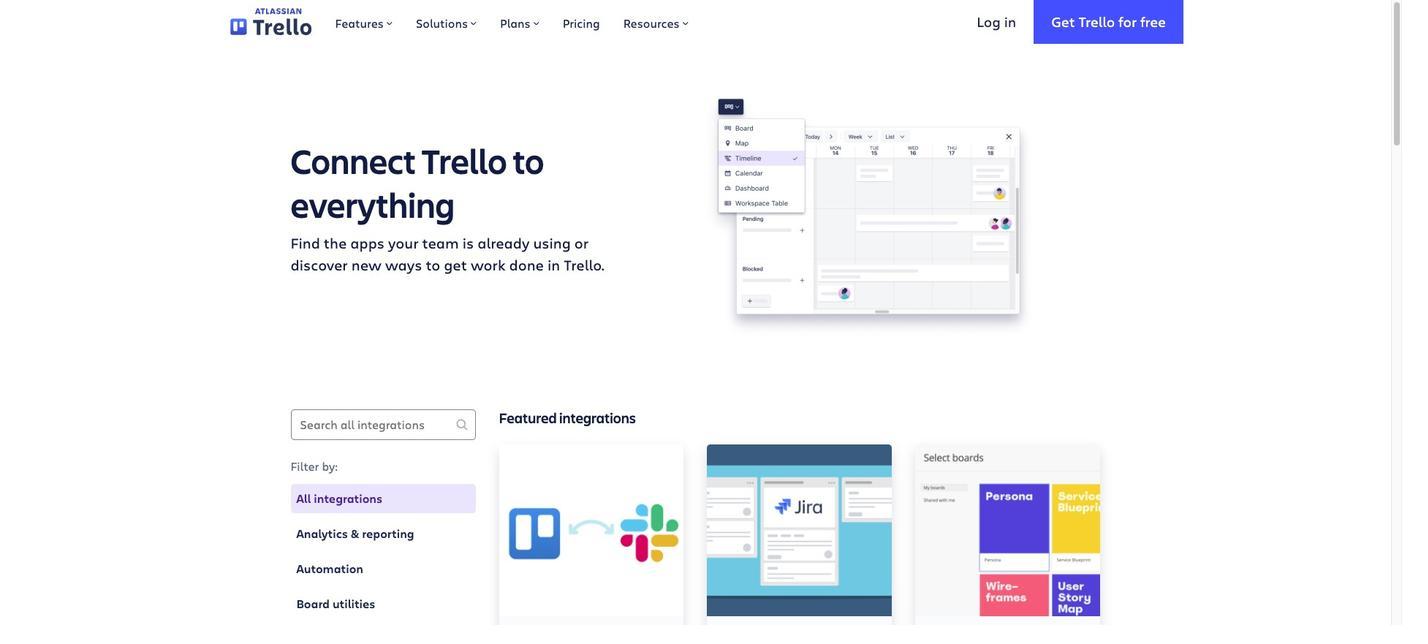 Task type: vqa. For each thing, say whether or not it's contained in the screenshot.
Featured integrations integrations
yes



Task type: locate. For each thing, give the bounding box(es) containing it.
plans button
[[488, 0, 551, 44]]

in right log
[[1004, 12, 1016, 30]]

1 horizontal spatial to
[[513, 137, 544, 183]]

in down "using"
[[548, 255, 560, 275]]

trello
[[1079, 12, 1115, 30], [422, 137, 507, 183]]

integrations for all integrations
[[314, 491, 382, 507]]

the
[[324, 233, 347, 253]]

to
[[513, 137, 544, 183], [426, 255, 440, 275]]

work
[[471, 255, 506, 275]]

0 vertical spatial trello
[[1079, 12, 1115, 30]]

board
[[296, 596, 330, 612]]

0 horizontal spatial integrations
[[314, 491, 382, 507]]

in
[[1004, 12, 1016, 30], [548, 255, 560, 275]]

1 vertical spatial in
[[548, 255, 560, 275]]

0 horizontal spatial to
[[426, 255, 440, 275]]

1 vertical spatial trello
[[422, 137, 507, 183]]

featured integrations
[[499, 408, 636, 428]]

featured
[[499, 408, 557, 428]]

1 horizontal spatial in
[[1004, 12, 1016, 30]]

1 horizontal spatial integrations
[[559, 408, 636, 428]]

0 horizontal spatial in
[[548, 255, 560, 275]]

trello inside connect trello to everything find the apps your team is already using or discover new ways to get work done in trello.
[[422, 137, 507, 183]]

log
[[977, 12, 1001, 30]]

trello.
[[564, 255, 604, 275]]

get
[[1051, 12, 1075, 30]]

find
[[291, 233, 320, 253]]

filter
[[291, 458, 319, 474]]

1 vertical spatial integrations
[[314, 491, 382, 507]]

integrations right featured
[[559, 408, 636, 428]]

resources
[[623, 15, 680, 31]]

analytics & reporting link
[[291, 519, 476, 548]]

0 vertical spatial in
[[1004, 12, 1016, 30]]

get
[[444, 255, 467, 275]]

Search all integrations search field
[[291, 409, 476, 440]]

log in
[[977, 12, 1016, 30]]

all integrations link
[[291, 484, 476, 513]]

pricing
[[563, 15, 600, 31]]

connect
[[291, 137, 416, 183]]

0 vertical spatial to
[[513, 137, 544, 183]]

0 vertical spatial integrations
[[559, 408, 636, 428]]

connect trello to everything find the apps your team is already using or discover new ways to get work done in trello.
[[291, 137, 604, 275]]

is
[[463, 233, 474, 253]]

free
[[1140, 12, 1166, 30]]

automation link
[[291, 554, 476, 583]]

board utilities
[[296, 596, 375, 612]]

0 horizontal spatial trello
[[422, 137, 507, 183]]

using
[[533, 233, 571, 253]]

all integrations
[[296, 491, 382, 507]]

1 horizontal spatial trello
[[1079, 12, 1115, 30]]

done
[[509, 255, 544, 275]]

integrations inside all integrations link
[[314, 491, 382, 507]]

automation
[[296, 561, 363, 577]]

integrations up &
[[314, 491, 382, 507]]

features
[[335, 15, 384, 31]]

integrations
[[559, 408, 636, 428], [314, 491, 382, 507]]



Task type: describe. For each thing, give the bounding box(es) containing it.
ways
[[385, 255, 422, 275]]

integrations for featured integrations
[[559, 408, 636, 428]]

team
[[422, 233, 459, 253]]

log in link
[[959, 0, 1034, 44]]

by:
[[322, 458, 338, 474]]

discover
[[291, 255, 348, 275]]

plans
[[500, 15, 530, 31]]

solutions
[[416, 15, 468, 31]]

utilities
[[333, 596, 375, 612]]

or
[[574, 233, 589, 253]]

get trello for free
[[1051, 12, 1166, 30]]

new
[[351, 255, 382, 275]]

reporting
[[362, 526, 414, 542]]

atlassian trello image
[[230, 8, 312, 36]]

in inside connect trello to everything find the apps your team is already using or discover new ways to get work done in trello.
[[548, 255, 560, 275]]

features button
[[323, 0, 404, 44]]

analytics
[[296, 526, 348, 542]]

analytics & reporting
[[296, 526, 414, 542]]

trello for everything
[[422, 137, 507, 183]]

board utilities link
[[291, 589, 476, 618]]

for
[[1119, 12, 1137, 30]]

everything
[[291, 181, 455, 227]]

apps
[[350, 233, 385, 253]]

filter by:
[[291, 458, 338, 474]]

already
[[478, 233, 530, 253]]

1 vertical spatial to
[[426, 255, 440, 275]]

all
[[296, 491, 311, 507]]

&
[[351, 526, 359, 542]]

resources button
[[612, 0, 700, 44]]

pricing link
[[551, 0, 612, 44]]

trello for free
[[1079, 12, 1115, 30]]

get trello for free link
[[1034, 0, 1184, 44]]

your
[[388, 233, 419, 253]]

solutions button
[[404, 0, 488, 44]]



